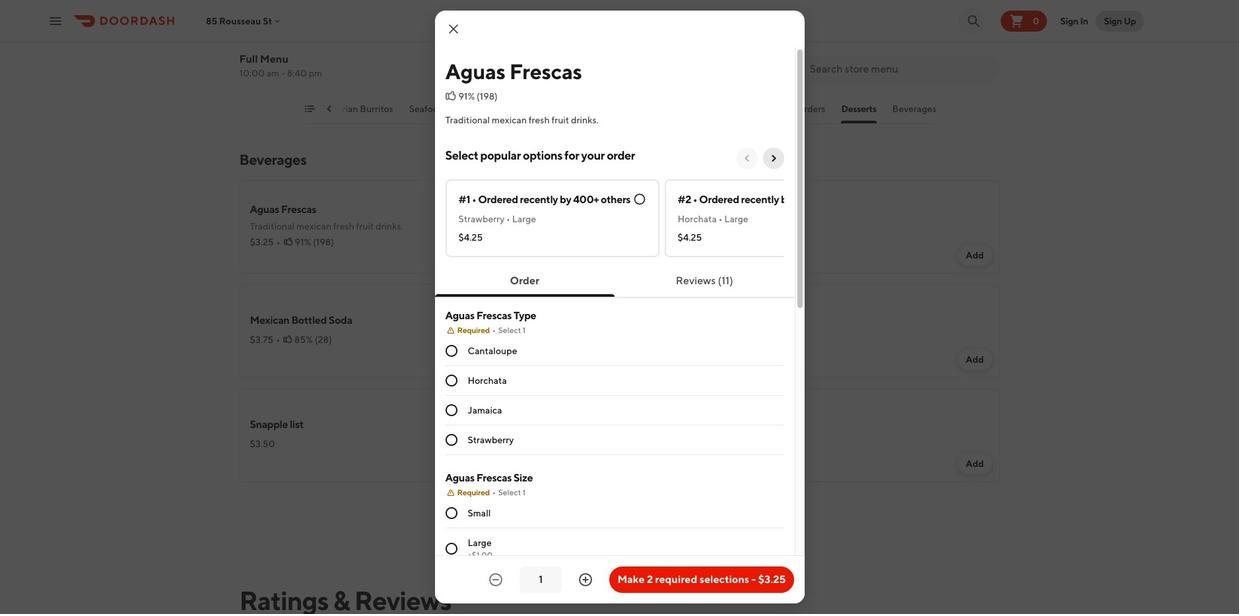 Task type: vqa. For each thing, say whether or not it's contained in the screenshot.
the rightmost Bottled
yes



Task type: describe. For each thing, give the bounding box(es) containing it.
side orders
[[776, 104, 825, 114]]

jamaica
[[468, 405, 502, 416]]

$2.50
[[250, 69, 275, 80]]

ordered for #1
[[478, 193, 518, 206]]

86%
[[296, 69, 314, 80]]

side
[[776, 104, 794, 114]]

• for $3.00 •
[[664, 237, 668, 248]]

0 horizontal spatial 91%
[[295, 237, 311, 248]]

select for aguas frescas size
[[498, 488, 521, 498]]

(65)
[[316, 69, 334, 80]]

others for #1 • ordered recently by 400+ others
[[601, 193, 631, 206]]

desserts
[[841, 104, 876, 114]]

your
[[581, 149, 605, 162]]

am
[[267, 68, 279, 79]]

prices may differ between delivery and pickup.
[[533, 530, 706, 540]]

seafood burritos
[[496, 104, 566, 114]]

reviews (11) button
[[655, 268, 754, 294]]

Item Search search field
[[810, 62, 989, 77]]

burritos for vegetarian burritos
[[360, 104, 393, 114]]

85% for 85% (28)
[[295, 335, 313, 345]]

aguas frescas
[[445, 59, 582, 84]]

fresh inside aguas frescas traditional mexican fresh fruit drinks.
[[333, 221, 354, 232]]

1 vertical spatial 91% (198)
[[295, 237, 334, 248]]

popular
[[480, 149, 521, 162]]

sign in
[[1061, 16, 1088, 26]]

(11)
[[718, 275, 733, 287]]

menu
[[260, 53, 289, 65]]

drinks. inside aguas frescas dialog
[[571, 115, 599, 125]]

sign for sign up
[[1104, 16, 1122, 26]]

85% for 85% (47)
[[683, 237, 701, 248]]

#1
[[459, 193, 470, 206]]

vegetarian burritos
[[312, 104, 393, 114]]

large for horchata • large
[[725, 214, 749, 224]]

delivery
[[631, 530, 661, 540]]

traditional inside aguas frescas dialog
[[445, 115, 490, 125]]

beverages button
[[892, 102, 936, 123]]

$3.75
[[250, 335, 273, 345]]

0 button
[[1001, 10, 1047, 31]]

ordered for #2
[[699, 193, 739, 206]]

side orders button
[[776, 102, 825, 123]]

horchata for horchata • large
[[678, 214, 717, 224]]

cantaloupe
[[468, 346, 517, 357]]

300+
[[794, 193, 820, 206]]

fruit inside aguas frescas dialog
[[552, 115, 569, 125]]

reviews
[[676, 275, 716, 287]]

mexican inside aguas frescas dialog
[[492, 115, 527, 125]]

specials
[[446, 104, 481, 114]]

85% (28)
[[295, 335, 332, 345]]

- for selections
[[752, 574, 756, 586]]

85 rousseau st button
[[206, 16, 283, 26]]

in
[[1080, 16, 1088, 26]]

full menu 10:00 am - 8:40 pm
[[239, 53, 322, 79]]

aguas for aguas frescas traditional mexican fresh fruit drinks.
[[250, 203, 279, 216]]

up
[[1124, 16, 1136, 26]]

sign in link
[[1053, 8, 1096, 34]]

coke,
[[636, 221, 660, 232]]

others for #2 • ordered recently by 300+ others
[[822, 193, 851, 206]]

1 for type
[[523, 326, 526, 335]]

Cantaloupe radio
[[445, 345, 457, 357]]

full
[[239, 53, 258, 65]]

85
[[206, 16, 217, 26]]

• for #2 • ordered recently by 300+ others
[[693, 193, 697, 206]]

between
[[597, 530, 629, 540]]

order
[[510, 275, 539, 287]]

frescas for aguas frescas
[[510, 59, 582, 84]]

aguas frescas type
[[445, 310, 536, 322]]

#1 • ordered recently by 400+ others
[[459, 193, 631, 206]]

vegetarian burritos button
[[312, 102, 393, 123]]

pm
[[309, 68, 322, 79]]

(198) inside aguas frescas dialog
[[477, 91, 498, 102]]

soft
[[636, 203, 655, 216]]

86% (65)
[[296, 69, 334, 80]]

recently for 300+
[[741, 193, 779, 206]]

list
[[290, 419, 304, 431]]

mexican bottled soda
[[250, 314, 352, 327]]

scroll menu navigation left image
[[324, 104, 334, 114]]

mexican
[[250, 314, 289, 327]]

$2.50 •
[[250, 69, 282, 80]]

• inside the aguas frescas type group
[[492, 326, 496, 335]]

aguas frescas size group
[[445, 471, 784, 570]]

none radio inside the aguas frescas size group
[[445, 543, 457, 555]]

(47)
[[703, 237, 719, 248]]

seafood specials
[[409, 104, 481, 114]]

sign for sign in
[[1061, 16, 1079, 26]]

recently for 400+
[[520, 193, 558, 206]]

1 vertical spatial beverages
[[239, 151, 307, 168]]

- for am
[[281, 68, 285, 79]]

$3.00 •
[[636, 237, 668, 248]]

pepper,
[[727, 221, 759, 232]]

snapple list
[[250, 419, 304, 431]]

soft drink coke, sprite, pepsi, dr pepper, etc.
[[636, 203, 776, 232]]

10:00
[[239, 68, 265, 79]]

selections
[[700, 574, 749, 586]]

orders
[[796, 104, 825, 114]]

+$1.00
[[468, 551, 493, 561]]

required for aguas frescas size
[[457, 488, 490, 498]]

$3.25 inside button
[[758, 574, 786, 586]]

differ
[[575, 530, 595, 540]]

• for #1 • ordered recently by 400+ others
[[472, 193, 476, 206]]

etc.
[[761, 221, 776, 232]]

pickup.
[[678, 530, 706, 540]]

aguas for aguas frescas
[[445, 59, 506, 84]]

91% (198) inside aguas frescas dialog
[[459, 91, 498, 102]]

strawberry for strawberry
[[468, 435, 514, 446]]

2
[[647, 574, 653, 586]]



Task type: locate. For each thing, give the bounding box(es) containing it.
1 seafood from the left
[[409, 104, 444, 114]]

1 horizontal spatial sign
[[1104, 16, 1122, 26]]

aguas up small radio
[[445, 472, 475, 485]]

0 horizontal spatial -
[[281, 68, 285, 79]]

1 required from the top
[[457, 326, 490, 335]]

1 horizontal spatial beverages
[[892, 104, 936, 114]]

(198) down aguas frescas traditional mexican fresh fruit drinks.
[[313, 237, 334, 248]]

rousseau
[[219, 16, 261, 26]]

burritos for seafood burritos
[[533, 104, 566, 114]]

- inside button
[[752, 574, 756, 586]]

aguas frescas dialog
[[435, 11, 879, 615]]

required down aguas frescas size
[[457, 488, 490, 498]]

aguas for aguas frescas size
[[445, 472, 475, 485]]

sign inside sign up link
[[1104, 16, 1122, 26]]

frescas for aguas frescas type
[[477, 310, 512, 322]]

$3.75 •
[[250, 335, 280, 345]]

sign up
[[1104, 16, 1136, 26]]

burritos right "vegetarian"
[[360, 104, 393, 114]]

2 recently from the left
[[741, 193, 779, 206]]

required for aguas frescas type
[[457, 326, 490, 335]]

1 ordered from the left
[[478, 193, 518, 206]]

others
[[601, 193, 631, 206], [822, 193, 851, 206]]

burritos up traditional mexican fresh fruit drinks.
[[533, 104, 566, 114]]

dr
[[716, 221, 725, 232]]

seafood
[[409, 104, 444, 114], [496, 104, 531, 114]]

0 vertical spatial • select 1
[[492, 326, 526, 335]]

1 vertical spatial $3.25
[[758, 574, 786, 586]]

horchata inside the aguas frescas type group
[[468, 376, 507, 386]]

drinks. inside aguas frescas traditional mexican fresh fruit drinks.
[[376, 221, 403, 232]]

• down aguas frescas type
[[492, 326, 496, 335]]

seafood burritos button
[[496, 102, 566, 123]]

0 horizontal spatial $4.25
[[459, 232, 483, 243]]

1 vertical spatial mexican
[[296, 221, 332, 232]]

1 horizontal spatial 91%
[[459, 91, 475, 102]]

st
[[263, 16, 272, 26]]

1 burritos from the left
[[360, 104, 393, 114]]

0 horizontal spatial (198)
[[313, 237, 334, 248]]

close aguas frescas image
[[445, 21, 461, 37]]

required inside the aguas frescas type group
[[457, 326, 490, 335]]

seafood inside seafood burritos button
[[496, 104, 531, 114]]

85% (47)
[[683, 237, 719, 248]]

fresh inside aguas frescas dialog
[[529, 115, 550, 125]]

pepsi,
[[690, 221, 715, 232]]

soda
[[329, 314, 352, 327]]

• select 1 inside the aguas frescas type group
[[492, 326, 526, 335]]

large +$1.00
[[468, 538, 493, 561]]

0 vertical spatial mexican
[[492, 115, 527, 125]]

2 vertical spatial select
[[498, 488, 521, 498]]

• for $3.25 •
[[276, 237, 280, 248]]

traditional
[[445, 115, 490, 125], [250, 221, 295, 232]]

Jamaica radio
[[445, 405, 457, 417]]

traditional inside aguas frescas traditional mexican fresh fruit drinks.
[[250, 221, 295, 232]]

1 horizontal spatial mexican
[[492, 115, 527, 125]]

drinks.
[[571, 115, 599, 125], [376, 221, 403, 232]]

1 vertical spatial drinks.
[[376, 221, 403, 232]]

ordered up horchata • large
[[699, 193, 739, 206]]

1 sign from the left
[[1061, 16, 1079, 26]]

strawberry • large
[[459, 214, 536, 224]]

frescas
[[510, 59, 582, 84], [281, 203, 316, 216], [477, 310, 512, 322], [477, 472, 512, 485]]

traditional mexican fresh fruit drinks.
[[445, 115, 599, 125]]

2 ordered from the left
[[699, 193, 739, 206]]

frescas for aguas frescas traditional mexican fresh fruit drinks.
[[281, 203, 316, 216]]

2 $4.25 from the left
[[678, 232, 702, 243]]

• right $3.00
[[664, 237, 668, 248]]

aguas frescas type group
[[445, 309, 784, 456]]

2 by from the left
[[781, 193, 793, 206]]

• select 1 for type
[[492, 326, 526, 335]]

#2 • ordered recently by 300+ others
[[678, 193, 851, 206]]

for
[[565, 149, 579, 162]]

0 vertical spatial bottled
[[291, 314, 327, 327]]

sign left in
[[1061, 16, 1079, 26]]

• for $2.50 •
[[278, 69, 282, 80]]

(28)
[[315, 335, 332, 345]]

Horchata radio
[[445, 375, 457, 387]]

1 • select 1 from the top
[[492, 326, 526, 335]]

(198) up specials
[[477, 91, 498, 102]]

0 horizontal spatial sign
[[1061, 16, 1079, 26]]

1 horizontal spatial recently
[[741, 193, 779, 206]]

1 horizontal spatial bottled
[[636, 419, 671, 431]]

snapple
[[250, 419, 288, 431]]

required
[[655, 574, 697, 586]]

large up the +$1.00
[[468, 538, 492, 549]]

decrease quantity by 1 image
[[488, 572, 504, 588]]

0 horizontal spatial by
[[560, 193, 571, 206]]

(198)
[[477, 91, 498, 102], [313, 237, 334, 248]]

select down "type"
[[498, 326, 521, 335]]

seafood specials button
[[409, 102, 481, 123]]

• select 1 down size
[[492, 488, 526, 498]]

water
[[673, 419, 702, 431]]

85% left (28)
[[295, 335, 313, 345]]

horchata • large
[[678, 214, 749, 224]]

1 horizontal spatial traditional
[[445, 115, 490, 125]]

reviews (11)
[[676, 275, 733, 287]]

0 horizontal spatial ordered
[[478, 193, 518, 206]]

by left 400+
[[560, 193, 571, 206]]

Strawberry radio
[[445, 434, 457, 446]]

2 burritos from the left
[[533, 104, 566, 114]]

• down aguas frescas size
[[492, 488, 496, 498]]

by
[[560, 193, 571, 206], [781, 193, 793, 206]]

1 vertical spatial 85%
[[295, 335, 313, 345]]

by left 300+
[[781, 193, 793, 206]]

burritos inside button
[[533, 104, 566, 114]]

aguas inside aguas frescas traditional mexican fresh fruit drinks.
[[250, 203, 279, 216]]

1 horizontal spatial large
[[512, 214, 536, 224]]

burritos inside 'button'
[[360, 104, 393, 114]]

$3.00
[[636, 237, 662, 248]]

seafood for seafood specials
[[409, 104, 444, 114]]

strawberry
[[459, 214, 505, 224], [468, 435, 514, 446]]

1 horizontal spatial fresh
[[529, 115, 550, 125]]

required down aguas frescas type
[[457, 326, 490, 335]]

seafood up traditional mexican fresh fruit drinks.
[[496, 104, 531, 114]]

sprite,
[[662, 221, 688, 232]]

$3.25
[[250, 237, 274, 248], [758, 574, 786, 586]]

make 2 required selections - $3.25
[[618, 574, 786, 586]]

• down the #1 • ordered recently by 400+ others at top
[[506, 214, 510, 224]]

add button
[[572, 245, 606, 266], [958, 245, 992, 266], [958, 349, 992, 370], [958, 454, 992, 475]]

others right 400+
[[601, 193, 631, 206]]

0 vertical spatial 85%
[[683, 237, 701, 248]]

1 inside the aguas frescas size group
[[523, 488, 526, 498]]

horchata
[[678, 214, 717, 224], [468, 376, 507, 386]]

1 vertical spatial fresh
[[333, 221, 354, 232]]

traditional down specials
[[445, 115, 490, 125]]

- right selections
[[752, 574, 756, 586]]

0 horizontal spatial 91% (198)
[[295, 237, 334, 248]]

0 vertical spatial fruit
[[552, 115, 569, 125]]

0 vertical spatial 91%
[[459, 91, 475, 102]]

1 vertical spatial required
[[457, 488, 490, 498]]

0
[[1033, 16, 1040, 26]]

1 horizontal spatial 85%
[[683, 237, 701, 248]]

strawberry down jamaica
[[468, 435, 514, 446]]

$4.25 for horchata • large
[[678, 232, 702, 243]]

1 horizontal spatial fruit
[[552, 115, 569, 125]]

seafood inside "seafood specials" button
[[409, 104, 444, 114]]

91% (198) up specials
[[459, 91, 498, 102]]

2 sign from the left
[[1104, 16, 1122, 26]]

aguas frescas size
[[445, 472, 533, 485]]

1 vertical spatial fruit
[[356, 221, 374, 232]]

strawberry inside the aguas frescas type group
[[468, 435, 514, 446]]

open menu image
[[48, 13, 63, 29]]

1 horizontal spatial burritos
[[533, 104, 566, 114]]

0 horizontal spatial mexican
[[296, 221, 332, 232]]

size
[[514, 472, 533, 485]]

1 horizontal spatial 91% (198)
[[459, 91, 498, 102]]

1 down "type"
[[523, 326, 526, 335]]

large for strawberry • large
[[512, 214, 536, 224]]

91% down aguas frescas traditional mexican fresh fruit drinks.
[[295, 237, 311, 248]]

91% (198) down aguas frescas traditional mexican fresh fruit drinks.
[[295, 237, 334, 248]]

1 for size
[[523, 488, 526, 498]]

1 1 from the top
[[523, 326, 526, 335]]

next image
[[768, 153, 779, 164]]

add
[[580, 250, 599, 261], [966, 250, 984, 261], [966, 355, 984, 365], [966, 459, 984, 469]]

order
[[607, 149, 635, 162]]

burritos
[[360, 104, 393, 114], [533, 104, 566, 114]]

0 horizontal spatial seafood
[[409, 104, 444, 114]]

• down menu in the top of the page
[[278, 69, 282, 80]]

horchata down the #2
[[678, 214, 717, 224]]

0 horizontal spatial burritos
[[360, 104, 393, 114]]

0 vertical spatial horchata
[[678, 214, 717, 224]]

increase quantity by 1 image
[[578, 572, 594, 588]]

2 1 from the top
[[523, 488, 526, 498]]

8:40
[[287, 68, 307, 79]]

1 down size
[[523, 488, 526, 498]]

0 horizontal spatial drinks.
[[376, 221, 403, 232]]

select down size
[[498, 488, 521, 498]]

Small radio
[[445, 508, 457, 520]]

• for horchata • large
[[719, 214, 723, 224]]

0 vertical spatial required
[[457, 326, 490, 335]]

aguas up cantaloupe radio
[[445, 310, 475, 322]]

$4.25
[[459, 232, 483, 243], [678, 232, 702, 243]]

2 • select 1 from the top
[[492, 488, 526, 498]]

• for $3.75 •
[[276, 335, 280, 345]]

2 seafood from the left
[[496, 104, 531, 114]]

sign left up
[[1104, 16, 1122, 26]]

• select 1 for size
[[492, 488, 526, 498]]

required inside the aguas frescas size group
[[457, 488, 490, 498]]

options
[[523, 149, 563, 162]]

0 horizontal spatial beverages
[[239, 151, 307, 168]]

0 horizontal spatial $3.25
[[250, 237, 274, 248]]

0 horizontal spatial traditional
[[250, 221, 295, 232]]

0 horizontal spatial bottled
[[291, 314, 327, 327]]

1 vertical spatial -
[[752, 574, 756, 586]]

91% inside aguas frescas dialog
[[459, 91, 475, 102]]

vegetarian
[[312, 104, 358, 114]]

bottled up the 85% (28)
[[291, 314, 327, 327]]

1 horizontal spatial (198)
[[477, 91, 498, 102]]

horchata for horchata
[[468, 376, 507, 386]]

type
[[514, 310, 536, 322]]

0 vertical spatial strawberry
[[459, 214, 505, 224]]

recently up etc. on the top of the page
[[741, 193, 779, 206]]

400+
[[573, 193, 599, 206]]

drink
[[657, 203, 682, 216]]

None radio
[[445, 543, 457, 555]]

0 vertical spatial -
[[281, 68, 285, 79]]

1 inside the aguas frescas type group
[[523, 326, 526, 335]]

- inside full menu 10:00 am - 8:40 pm
[[281, 68, 285, 79]]

1 horizontal spatial by
[[781, 193, 793, 206]]

0 vertical spatial fresh
[[529, 115, 550, 125]]

0 horizontal spatial large
[[468, 538, 492, 549]]

order button
[[489, 268, 561, 294]]

0 horizontal spatial horchata
[[468, 376, 507, 386]]

make
[[618, 574, 645, 586]]

0 vertical spatial beverages
[[892, 104, 936, 114]]

1 vertical spatial 1
[[523, 488, 526, 498]]

0 horizontal spatial recently
[[520, 193, 558, 206]]

select inside the aguas frescas type group
[[498, 326, 521, 335]]

fruit
[[552, 115, 569, 125], [356, 221, 374, 232]]

prices
[[533, 530, 556, 540]]

sign up link
[[1096, 10, 1144, 31]]

0 vertical spatial traditional
[[445, 115, 490, 125]]

0 horizontal spatial fresh
[[333, 221, 354, 232]]

seafood left specials
[[409, 104, 444, 114]]

1 by from the left
[[560, 193, 571, 206]]

1 horizontal spatial drinks.
[[571, 115, 599, 125]]

0 vertical spatial 91% (198)
[[459, 91, 498, 102]]

frescas inside aguas frescas traditional mexican fresh fruit drinks.
[[281, 203, 316, 216]]

• for strawberry • large
[[506, 214, 510, 224]]

• right $3.75
[[276, 335, 280, 345]]

91%
[[459, 91, 475, 102], [295, 237, 311, 248]]

$4.25 for strawberry • large
[[459, 232, 483, 243]]

bottled left water
[[636, 419, 671, 431]]

fruit inside aguas frescas traditional mexican fresh fruit drinks.
[[356, 221, 374, 232]]

1 others from the left
[[601, 193, 631, 206]]

sign
[[1061, 16, 1079, 26], [1104, 16, 1122, 26]]

1 vertical spatial • select 1
[[492, 488, 526, 498]]

1 vertical spatial 91%
[[295, 237, 311, 248]]

$3.25 •
[[250, 237, 280, 248]]

strawberry down the #1
[[459, 214, 505, 224]]

aguas
[[445, 59, 506, 84], [250, 203, 279, 216], [445, 310, 475, 322], [445, 472, 475, 485]]

strawberry for strawberry • large
[[459, 214, 505, 224]]

• right the #2
[[693, 193, 697, 206]]

• right the pepsi,
[[719, 214, 723, 224]]

select for aguas frescas type
[[498, 326, 521, 335]]

2 horizontal spatial large
[[725, 214, 749, 224]]

-
[[281, 68, 285, 79], [752, 574, 756, 586]]

make 2 required selections - $3.25 button
[[610, 567, 794, 594]]

others right 300+
[[822, 193, 851, 206]]

1 vertical spatial horchata
[[468, 376, 507, 386]]

1 $4.25 from the left
[[459, 232, 483, 243]]

large left etc. on the top of the page
[[725, 214, 749, 224]]

select popular options for your order
[[445, 149, 635, 162]]

$4.25 down the pepsi,
[[678, 232, 702, 243]]

fresh
[[529, 115, 550, 125], [333, 221, 354, 232]]

91% up specials
[[459, 91, 475, 102]]

0 horizontal spatial others
[[601, 193, 631, 206]]

aguas frescas traditional mexican fresh fruit drinks.
[[250, 203, 403, 232]]

1 vertical spatial select
[[498, 326, 521, 335]]

0 vertical spatial drinks.
[[571, 115, 599, 125]]

0 vertical spatial select
[[445, 149, 478, 162]]

0 vertical spatial 1
[[523, 326, 526, 335]]

recently down select popular options for your order at top
[[520, 193, 558, 206]]

$3.50
[[250, 439, 275, 450]]

1 vertical spatial strawberry
[[468, 435, 514, 446]]

• select 1 down "type"
[[492, 326, 526, 335]]

0 horizontal spatial 85%
[[295, 335, 313, 345]]

large inside 'large +$1.00'
[[468, 538, 492, 549]]

aguas up specials
[[445, 59, 506, 84]]

1 horizontal spatial $4.25
[[678, 232, 702, 243]]

frescas for aguas frescas size
[[477, 472, 512, 485]]

previous image
[[742, 153, 752, 164]]

by for 400+
[[560, 193, 571, 206]]

0 horizontal spatial fruit
[[356, 221, 374, 232]]

$4.25 down strawberry • large
[[459, 232, 483, 243]]

2 required from the top
[[457, 488, 490, 498]]

1 horizontal spatial horchata
[[678, 214, 717, 224]]

small
[[468, 508, 491, 519]]

1 horizontal spatial others
[[822, 193, 851, 206]]

85% down the pepsi,
[[683, 237, 701, 248]]

seafood for seafood burritos
[[496, 104, 531, 114]]

1 horizontal spatial ordered
[[699, 193, 739, 206]]

large down the #1 • ordered recently by 400+ others at top
[[512, 214, 536, 224]]

aguas up $3.25 •
[[250, 203, 279, 216]]

horchata up jamaica
[[468, 376, 507, 386]]

aguas for aguas frescas type
[[445, 310, 475, 322]]

0 vertical spatial (198)
[[477, 91, 498, 102]]

- right 'am'
[[281, 68, 285, 79]]

2 others from the left
[[822, 193, 851, 206]]

Current quantity is 1 number field
[[528, 573, 554, 588]]

mexican inside aguas frescas traditional mexican fresh fruit drinks.
[[296, 221, 332, 232]]

1 horizontal spatial $3.25
[[758, 574, 786, 586]]

traditional up $3.25 •
[[250, 221, 295, 232]]

• select 1 inside the aguas frescas size group
[[492, 488, 526, 498]]

0 vertical spatial $3.25
[[250, 237, 274, 248]]

• down aguas frescas traditional mexican fresh fruit drinks.
[[276, 237, 280, 248]]

sign inside sign in link
[[1061, 16, 1079, 26]]

• inside the aguas frescas size group
[[492, 488, 496, 498]]

1 horizontal spatial -
[[752, 574, 756, 586]]

1 horizontal spatial seafood
[[496, 104, 531, 114]]

by for 300+
[[781, 193, 793, 206]]

select inside the aguas frescas size group
[[498, 488, 521, 498]]

1 vertical spatial (198)
[[313, 237, 334, 248]]

• right the #1
[[472, 193, 476, 206]]

may
[[558, 530, 573, 540]]

• select 1
[[492, 326, 526, 335], [492, 488, 526, 498]]

ordered up strawberry • large
[[478, 193, 518, 206]]

1 recently from the left
[[520, 193, 558, 206]]

mexican
[[492, 115, 527, 125], [296, 221, 332, 232]]

#2
[[678, 193, 691, 206]]

85 rousseau st
[[206, 16, 272, 26]]

1 vertical spatial traditional
[[250, 221, 295, 232]]

required
[[457, 326, 490, 335], [457, 488, 490, 498]]

bottled water
[[636, 419, 702, 431]]

1 vertical spatial bottled
[[636, 419, 671, 431]]

select left "popular"
[[445, 149, 478, 162]]



